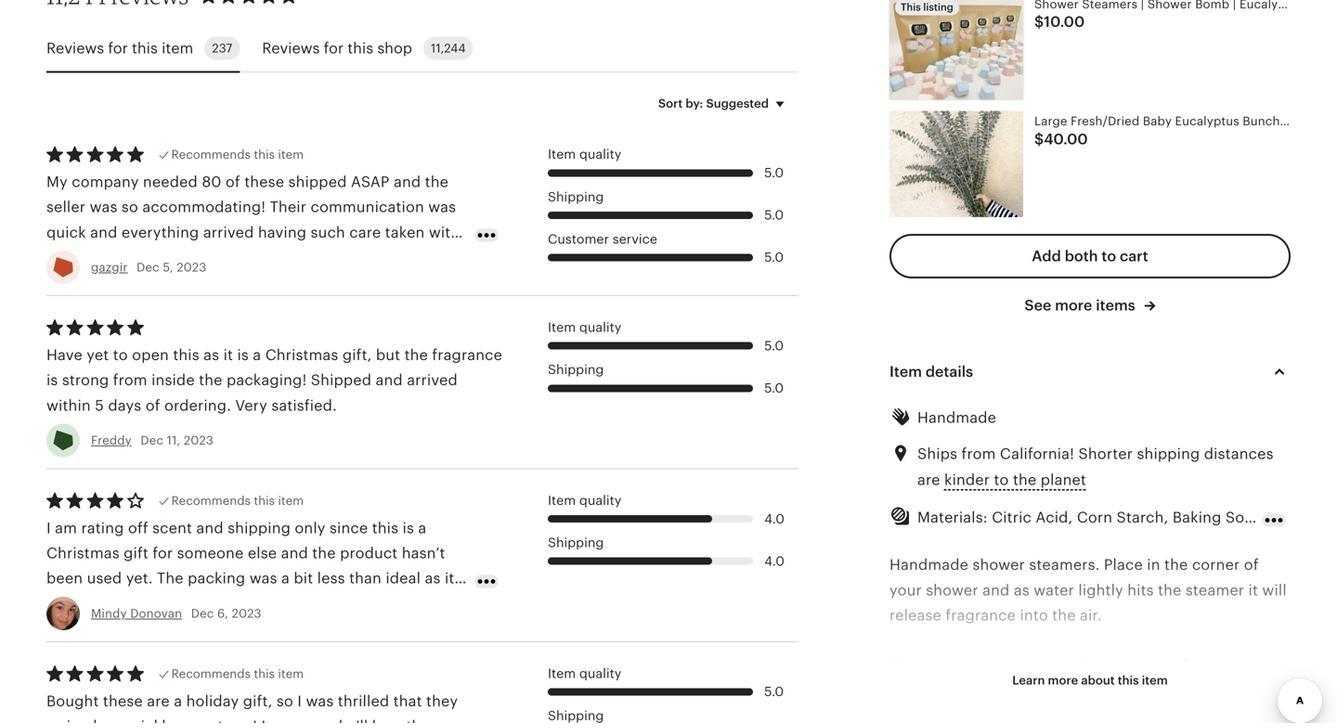 Task type: describe. For each thing, give the bounding box(es) containing it.
both
[[1065, 248, 1099, 265]]

baby
[[1144, 114, 1172, 128]]

it inside handmade shower steamers. place in the corner of your shower and as water lightly hits the steamer it will release fragrance into the air.
[[1249, 582, 1259, 599]]

item quality for gazgir dec 5, 2023
[[548, 147, 622, 162]]

have
[[46, 347, 83, 364]]

strong
[[62, 372, 109, 389]]

acid,
[[1036, 510, 1073, 526]]

arrived inside the my company needed 80 of these shipped asap and the seller was so accommodating! their communication was quick and everything arrived having such care taken with shipment. plus they smell incredible!
[[203, 224, 254, 241]]

and inside handmade shower steamers. place in the corner of your shower and as water lightly hits the steamer it will release fragrance into the air.
[[983, 582, 1010, 599]]

gazgir dec 5, 2023
[[91, 261, 207, 275]]

decor,
[[1288, 114, 1326, 128]]

my company needed 80 of these shipped asap and the seller was so accommodating! their communication was quick and everything arrived having such care taken with shipment. plus they smell incredible!
[[46, 174, 460, 266]]

of inside the my company needed 80 of these shipped asap and the seller was so accommodating! their communication was quick and everything arrived having such care taken with shipment. plus they smell incredible!
[[226, 174, 240, 190]]

service
[[613, 232, 658, 247]]

was inside bought these are a holiday gift, so i was thrilled that they arrived so quickly - no stress!  i am sure she'll love them
[[306, 693, 334, 710]]

company
[[72, 174, 139, 190]]

0 horizontal spatial i
[[261, 719, 266, 724]]

sort by: suggested
[[659, 97, 769, 111]]

large
[[1035, 114, 1068, 128]]

have yet to open this as it is a christmas gift, but the fragrance is strong from inside the packaging! shipped and arrived within 5 days of ordering. very satisfied.
[[46, 347, 503, 414]]

see more items
[[1025, 297, 1140, 314]]

the left air.
[[1053, 608, 1076, 624]]

suggested
[[707, 97, 769, 111]]

the assortment pack is 1 of each scent of our steamers.
[[890, 658, 1217, 700]]

eu
[[1329, 114, 1338, 128]]

shower steamers | shower bomb | eucalyptus shower steamers | aromatherapy shower melts | shower steamer | shower fizzies image
[[890, 0, 1024, 100]]

item inside "learn more about this item" dropdown button
[[1143, 674, 1169, 688]]

11,
[[167, 434, 180, 448]]

add both to cart button
[[890, 234, 1291, 279]]

about
[[1082, 674, 1115, 688]]

5
[[95, 397, 104, 414]]

mindy donovan link
[[91, 607, 182, 621]]

from inside "have yet to open this as it is a christmas gift, but the fragrance is strong from inside the packaging! shipped and arrived within 5 days of ordering. very satisfied."
[[113, 372, 147, 389]]

item inside dropdown button
[[890, 364, 923, 380]]

0 horizontal spatial was
[[90, 199, 118, 216]]

thrilled
[[338, 693, 390, 710]]

tab list containing reviews for this item
[[46, 26, 799, 73]]

inside
[[152, 372, 195, 389]]

learn
[[1013, 674, 1046, 688]]

but
[[376, 347, 401, 364]]

recommends this item for 5.0
[[171, 148, 304, 162]]

our
[[1192, 658, 1217, 675]]

is inside the assortment pack is 1 of each scent of our steamers.
[[1045, 658, 1057, 675]]

are inside bought these are a holiday gift, so i was thrilled that they arrived so quickly - no stress!  i am sure she'll love them
[[147, 693, 170, 710]]

$ inside large fresh/dried baby eucalyptus bunch, decor, eu $ 40.00
[[1035, 131, 1044, 148]]

fresh/dried
[[1071, 114, 1140, 128]]

gift, inside bought these are a holiday gift, so i was thrilled that they arrived so quickly - no stress!  i am sure she'll love them
[[243, 693, 273, 710]]

distances
[[1205, 446, 1274, 463]]

1 5.0 from the top
[[765, 165, 784, 180]]

so inside the my company needed 80 of these shipped asap and the seller was so accommodating! their communication was quick and everything arrived having such care taken with shipment. plus they smell incredible!
[[122, 199, 138, 216]]

kinder to the planet
[[945, 472, 1087, 489]]

item details button
[[873, 350, 1308, 394]]

communication
[[311, 199, 424, 216]]

everything
[[122, 224, 199, 241]]

accommodating!
[[142, 199, 266, 216]]

my
[[46, 174, 68, 190]]

2023 for freddy dec 11, 2023
[[184, 434, 214, 448]]

item details
[[890, 364, 974, 380]]

no
[[188, 719, 206, 724]]

ordering.
[[164, 397, 231, 414]]

place
[[1105, 557, 1144, 574]]

from inside ships from california! shorter shipping distances are
[[962, 446, 996, 463]]

items
[[1097, 297, 1136, 314]]

learn more about this item
[[1013, 674, 1169, 688]]

details
[[926, 364, 974, 380]]

are inside ships from california! shorter shipping distances are
[[918, 472, 941, 489]]

this listing
[[901, 1, 954, 13]]

learn more about this item button
[[999, 664, 1182, 698]]

they inside bought these are a holiday gift, so i was thrilled that they arrived so quickly - no stress!  i am sure she'll love them
[[427, 693, 458, 710]]

within
[[46, 397, 91, 414]]

starch,
[[1117, 510, 1169, 526]]

3 5.0 from the top
[[765, 250, 784, 265]]

item for freddy dec 11, 2023
[[548, 320, 576, 335]]

christmas
[[265, 347, 339, 364]]

1 vertical spatial shower
[[926, 582, 979, 599]]

by:
[[686, 97, 704, 111]]

steamers. inside the assortment pack is 1 of each scent of our steamers.
[[890, 683, 961, 700]]

packaging!
[[227, 372, 307, 389]]

these inside bought these are a holiday gift, so i was thrilled that they arrived so quickly - no stress!  i am sure she'll love them
[[103, 693, 143, 710]]

80
[[202, 174, 222, 190]]

a inside "have yet to open this as it is a christmas gift, but the fragrance is strong from inside the packaging! shipped and arrived within 5 days of ordering. very satisfied."
[[253, 347, 261, 364]]

and right asap
[[394, 174, 421, 190]]

sort
[[659, 97, 683, 111]]

5,
[[163, 261, 173, 275]]

shorter
[[1079, 446, 1134, 463]]

of left our
[[1174, 658, 1188, 675]]

fragrance inside handmade shower steamers. place in the corner of your shower and as water lightly hits the steamer it will release fragrance into the air.
[[946, 608, 1016, 624]]

bought
[[46, 693, 99, 710]]

2 vertical spatial to
[[995, 472, 1010, 489]]

5 5.0 from the top
[[765, 381, 784, 396]]

citric
[[992, 510, 1032, 526]]

of right 1
[[1071, 658, 1086, 675]]

the right hits
[[1159, 582, 1182, 599]]

listing
[[924, 1, 954, 13]]

ships
[[918, 446, 958, 463]]

quality for gazgir dec 5, 2023
[[580, 147, 622, 162]]

reviews for reviews for this item
[[46, 40, 104, 57]]

4 item quality from the top
[[548, 667, 622, 681]]

incredible!
[[235, 250, 312, 266]]

as inside handmade shower steamers. place in the corner of your shower and as water lightly hits the steamer it will release fragrance into the air.
[[1014, 582, 1030, 599]]

handmade for handmade
[[918, 410, 997, 426]]

large fresh/dried baby eucalyptus bunch, decor, eucalyptus decor image
[[890, 111, 1024, 217]]

planet
[[1041, 472, 1087, 489]]

237
[[212, 42, 233, 55]]

arrived inside bought these are a holiday gift, so i was thrilled that they arrived so quickly - no stress!  i am sure she'll love them
[[46, 719, 97, 724]]

this inside "have yet to open this as it is a christmas gift, but the fragrance is strong from inside the packaging! shipped and arrived within 5 days of ordering. very satisfied."
[[173, 347, 200, 364]]

c
[[1335, 510, 1338, 526]]

the right but
[[405, 347, 428, 364]]

plus
[[123, 250, 153, 266]]

baking
[[1173, 510, 1222, 526]]

2 vertical spatial dec
[[191, 607, 214, 621]]

shipment.
[[46, 250, 119, 266]]

materials: citric acid, corn starch, baking soda, menthol c
[[918, 510, 1338, 526]]

dec for 11,
[[141, 434, 164, 448]]

0 vertical spatial i
[[298, 693, 302, 710]]

pack
[[1007, 658, 1041, 675]]

open
[[132, 347, 169, 364]]

lightly
[[1079, 582, 1124, 599]]

will
[[1263, 582, 1288, 599]]

donovan
[[130, 607, 182, 621]]

6 5.0 from the top
[[765, 685, 784, 700]]

in
[[1148, 557, 1161, 574]]

with
[[429, 224, 460, 241]]

yet
[[87, 347, 109, 364]]

handmade for handmade shower steamers. place in the corner of your shower and as water lightly hits the steamer it will release fragrance into the air.
[[890, 557, 969, 574]]



Task type: vqa. For each thing, say whether or not it's contained in the screenshot.
35"-'s The Waist:
no



Task type: locate. For each thing, give the bounding box(es) containing it.
of inside handmade shower steamers. place in the corner of your shower and as water lightly hits the steamer it will release fragrance into the air.
[[1245, 557, 1260, 574]]

recommends this item down 11,
[[171, 494, 304, 508]]

as up into
[[1014, 582, 1030, 599]]

recommends this item
[[171, 148, 304, 162], [171, 494, 304, 508], [171, 667, 304, 681]]

it up packaging!
[[224, 347, 233, 364]]

smell
[[193, 250, 231, 266]]

for
[[108, 40, 128, 57], [324, 40, 344, 57]]

1 vertical spatial a
[[174, 693, 182, 710]]

these up their
[[245, 174, 284, 190]]

each
[[1090, 658, 1126, 675]]

2 vertical spatial shipping
[[548, 536, 604, 551]]

steamers. up water
[[1030, 557, 1100, 574]]

1 reviews from the left
[[46, 40, 104, 57]]

2023
[[177, 261, 207, 275], [184, 434, 214, 448], [232, 607, 262, 621]]

water
[[1034, 582, 1075, 599]]

recommends down 11,
[[171, 494, 251, 508]]

they inside the my company needed 80 of these shipped asap and the seller was so accommodating! their communication was quick and everything arrived having such care taken with shipment. plus they smell incredible!
[[157, 250, 188, 266]]

they down everything
[[157, 250, 188, 266]]

3 item quality from the top
[[548, 493, 622, 508]]

see
[[1025, 297, 1052, 314]]

handmade shower steamers. place in the corner of your shower and as water lightly hits the steamer it will release fragrance into the air.
[[890, 557, 1288, 624]]

of inside "have yet to open this as it is a christmas gift, but the fragrance is strong from inside the packaging! shipped and arrived within 5 days of ordering. very satisfied."
[[146, 397, 160, 414]]

quickly
[[122, 719, 174, 724]]

0 vertical spatial dec
[[137, 261, 160, 275]]

1 horizontal spatial reviews
[[262, 40, 320, 57]]

0 vertical spatial recommends
[[171, 148, 251, 162]]

item quality for freddy dec 11, 2023
[[548, 320, 622, 335]]

assortment
[[921, 658, 1002, 675]]

the up ordering.
[[199, 372, 223, 389]]

recommends this item up holiday
[[171, 667, 304, 681]]

1 vertical spatial as
[[1014, 582, 1030, 599]]

fragrance
[[432, 347, 503, 364], [946, 608, 1016, 624]]

stress!
[[210, 719, 257, 724]]

arrived right shipped
[[407, 372, 458, 389]]

item for gazgir dec 5, 2023
[[548, 147, 576, 162]]

0 horizontal spatial for
[[108, 40, 128, 57]]

0 horizontal spatial these
[[103, 693, 143, 710]]

0 vertical spatial shipping
[[548, 189, 604, 204]]

1 vertical spatial more
[[1049, 674, 1079, 688]]

0 vertical spatial recommends this item
[[171, 148, 304, 162]]

so down company
[[122, 199, 138, 216]]

mindy
[[91, 607, 127, 621]]

mindy donovan dec 6, 2023
[[91, 607, 262, 621]]

a
[[253, 347, 261, 364], [174, 693, 182, 710]]

5.0
[[765, 165, 784, 180], [765, 208, 784, 223], [765, 250, 784, 265], [765, 339, 784, 353], [765, 381, 784, 396], [765, 685, 784, 700]]

recommends this item for 4.0
[[171, 494, 304, 508]]

of
[[226, 174, 240, 190], [146, 397, 160, 414], [1245, 557, 1260, 574], [1071, 658, 1086, 675], [1174, 658, 1188, 675]]

1 vertical spatial 4.0
[[765, 554, 785, 569]]

so up am
[[277, 693, 294, 710]]

0 vertical spatial 2023
[[177, 261, 207, 275]]

1 horizontal spatial from
[[962, 446, 996, 463]]

am
[[270, 719, 292, 724]]

more for see
[[1056, 297, 1093, 314]]

0 horizontal spatial fragrance
[[432, 347, 503, 364]]

is left 1
[[1045, 658, 1057, 675]]

1 vertical spatial handmade
[[890, 557, 969, 574]]

0 horizontal spatial it
[[224, 347, 233, 364]]

i up sure
[[298, 693, 302, 710]]

dec for 5,
[[137, 261, 160, 275]]

to left cart
[[1102, 248, 1117, 265]]

0 horizontal spatial from
[[113, 372, 147, 389]]

0 vertical spatial these
[[245, 174, 284, 190]]

1 horizontal spatial was
[[306, 693, 334, 710]]

shipping for freddy dec 11, 2023
[[548, 363, 604, 377]]

dec left 6,
[[191, 607, 214, 621]]

she'll
[[331, 719, 368, 724]]

1 horizontal spatial steamers.
[[1030, 557, 1100, 574]]

0 vertical spatial $
[[1035, 13, 1045, 30]]

was up sure
[[306, 693, 334, 710]]

was up with
[[429, 199, 456, 216]]

recommends up the 80
[[171, 148, 251, 162]]

1 horizontal spatial as
[[1014, 582, 1030, 599]]

1 vertical spatial recommends
[[171, 494, 251, 508]]

0 horizontal spatial are
[[147, 693, 170, 710]]

the inside button
[[1014, 472, 1037, 489]]

gift, up am
[[243, 693, 273, 710]]

3 shipping from the top
[[548, 536, 604, 551]]

to for open
[[113, 347, 128, 364]]

0 horizontal spatial a
[[174, 693, 182, 710]]

recommends up holiday
[[171, 667, 251, 681]]

quick
[[46, 224, 86, 241]]

handmade up ships
[[918, 410, 997, 426]]

a up -
[[174, 693, 182, 710]]

more
[[1056, 297, 1093, 314], [1049, 674, 1079, 688]]

that
[[394, 693, 422, 710]]

a up packaging!
[[253, 347, 261, 364]]

the up with
[[425, 174, 449, 190]]

1 recommends this item from the top
[[171, 148, 304, 162]]

1 $ from the top
[[1035, 13, 1045, 30]]

the inside the my company needed 80 of these shipped asap and the seller was so accommodating! their communication was quick and everything arrived having such care taken with shipment. plus they smell incredible!
[[425, 174, 449, 190]]

freddy link
[[91, 434, 132, 448]]

shipping
[[548, 189, 604, 204], [548, 363, 604, 377], [548, 536, 604, 551]]

1 horizontal spatial i
[[298, 693, 302, 710]]

2 reviews from the left
[[262, 40, 320, 57]]

2 4.0 from the top
[[765, 554, 785, 569]]

this inside "learn more about this item" dropdown button
[[1118, 674, 1140, 688]]

so left quickly
[[101, 719, 118, 724]]

0 horizontal spatial steamers.
[[890, 683, 961, 700]]

2023 right 5,
[[177, 261, 207, 275]]

it left will
[[1249, 582, 1259, 599]]

your
[[890, 582, 922, 599]]

1 vertical spatial $
[[1035, 131, 1044, 148]]

satisfied.
[[272, 397, 337, 414]]

into
[[1021, 608, 1049, 624]]

is up packaging!
[[237, 347, 249, 364]]

of right days
[[146, 397, 160, 414]]

0 horizontal spatial reviews
[[46, 40, 104, 57]]

item for mindy donovan dec 6, 2023
[[548, 493, 576, 508]]

seller
[[46, 199, 86, 216]]

item quality for mindy donovan dec 6, 2023
[[548, 493, 622, 508]]

1 horizontal spatial is
[[237, 347, 249, 364]]

1 horizontal spatial so
[[122, 199, 138, 216]]

cart
[[1121, 248, 1149, 265]]

quality for mindy donovan dec 6, 2023
[[580, 493, 622, 508]]

2 vertical spatial so
[[101, 719, 118, 724]]

customer service
[[548, 232, 658, 247]]

they right that
[[427, 693, 458, 710]]

0 vertical spatial so
[[122, 199, 138, 216]]

0 vertical spatial are
[[918, 472, 941, 489]]

shipped
[[289, 174, 347, 190]]

1 vertical spatial arrived
[[407, 372, 458, 389]]

0 vertical spatial as
[[204, 347, 219, 364]]

to right the kinder
[[995, 472, 1010, 489]]

2 item quality from the top
[[548, 320, 622, 335]]

and down but
[[376, 372, 403, 389]]

0 horizontal spatial as
[[204, 347, 219, 364]]

1 horizontal spatial these
[[245, 174, 284, 190]]

shower
[[973, 557, 1026, 574], [926, 582, 979, 599]]

soda,
[[1226, 510, 1268, 526]]

1 vertical spatial are
[[147, 693, 170, 710]]

0 vertical spatial steamers.
[[1030, 557, 1100, 574]]

are up quickly
[[147, 693, 170, 710]]

hits
[[1128, 582, 1155, 599]]

0 vertical spatial more
[[1056, 297, 1093, 314]]

their
[[270, 199, 307, 216]]

0 vertical spatial handmade
[[918, 410, 997, 426]]

0 vertical spatial fragrance
[[432, 347, 503, 364]]

for for shop
[[324, 40, 344, 57]]

4.0 for shipping
[[765, 554, 785, 569]]

2023 for gazgir dec 5, 2023
[[177, 261, 207, 275]]

0 horizontal spatial so
[[101, 719, 118, 724]]

freddy dec 11, 2023
[[91, 434, 214, 448]]

0 horizontal spatial arrived
[[46, 719, 97, 724]]

4 quality from the top
[[580, 667, 622, 681]]

recommends this item up the 80
[[171, 148, 304, 162]]

shipping for gazgir dec 5, 2023
[[548, 189, 604, 204]]

2 horizontal spatial so
[[277, 693, 294, 710]]

1 vertical spatial these
[[103, 693, 143, 710]]

2 horizontal spatial was
[[429, 199, 456, 216]]

1 vertical spatial steamers.
[[890, 683, 961, 700]]

0 vertical spatial gift,
[[343, 347, 372, 364]]

2 for from the left
[[324, 40, 344, 57]]

more for learn
[[1049, 674, 1079, 688]]

steamers. inside handmade shower steamers. place in the corner of your shower and as water lightly hits the steamer it will release fragrance into the air.
[[1030, 557, 1100, 574]]

the
[[890, 658, 917, 675]]

kinder
[[945, 472, 991, 489]]

and
[[394, 174, 421, 190], [90, 224, 117, 241], [376, 372, 403, 389], [983, 582, 1010, 599]]

and up shipment.
[[90, 224, 117, 241]]

1 horizontal spatial fragrance
[[946, 608, 1016, 624]]

recommends
[[171, 148, 251, 162], [171, 494, 251, 508], [171, 667, 251, 681]]

dec left 5,
[[137, 261, 160, 275]]

having
[[258, 224, 307, 241]]

3 recommends from the top
[[171, 667, 251, 681]]

1 horizontal spatial it
[[1249, 582, 1259, 599]]

are down ships
[[918, 472, 941, 489]]

1 vertical spatial shipping
[[548, 363, 604, 377]]

2 horizontal spatial arrived
[[407, 372, 458, 389]]

0 vertical spatial arrived
[[203, 224, 254, 241]]

2 vertical spatial is
[[1045, 658, 1057, 675]]

handmade up your
[[890, 557, 969, 574]]

0 horizontal spatial to
[[113, 347, 128, 364]]

3 quality from the top
[[580, 493, 622, 508]]

10.00
[[1045, 13, 1086, 30]]

1 vertical spatial they
[[427, 693, 458, 710]]

to for cart
[[1102, 248, 1117, 265]]

asap
[[351, 174, 390, 190]]

scent
[[1130, 658, 1169, 675]]

this
[[901, 1, 921, 13]]

1 vertical spatial from
[[962, 446, 996, 463]]

shower down citric
[[973, 557, 1026, 574]]

of right the 80
[[226, 174, 240, 190]]

freddy
[[91, 434, 132, 448]]

0 vertical spatial a
[[253, 347, 261, 364]]

large fresh/dried baby eucalyptus bunch, decor, eu $ 40.00
[[1035, 114, 1338, 148]]

1 item quality from the top
[[548, 147, 622, 162]]

needed
[[143, 174, 198, 190]]

these inside the my company needed 80 of these shipped asap and the seller was so accommodating! their communication was quick and everything arrived having such care taken with shipment. plus they smell incredible!
[[245, 174, 284, 190]]

0 vertical spatial they
[[157, 250, 188, 266]]

to inside "have yet to open this as it is a christmas gift, but the fragrance is strong from inside the packaging! shipped and arrived within 5 days of ordering. very satisfied."
[[113, 347, 128, 364]]

dec left 11,
[[141, 434, 164, 448]]

1
[[1061, 658, 1067, 675]]

0 horizontal spatial is
[[46, 372, 58, 389]]

gift, inside "have yet to open this as it is a christmas gift, but the fragrance is strong from inside the packaging! shipped and arrived within 5 days of ordering. very satisfied."
[[343, 347, 372, 364]]

recommends for 5.0
[[171, 148, 251, 162]]

from up the kinder
[[962, 446, 996, 463]]

2 recommends this item from the top
[[171, 494, 304, 508]]

is
[[237, 347, 249, 364], [46, 372, 58, 389], [1045, 658, 1057, 675]]

1 horizontal spatial a
[[253, 347, 261, 364]]

these up quickly
[[103, 693, 143, 710]]

sort by: suggested button
[[645, 84, 806, 123]]

as inside "have yet to open this as it is a christmas gift, but the fragrance is strong from inside the packaging! shipped and arrived within 5 days of ordering. very satisfied."
[[204, 347, 219, 364]]

-
[[178, 719, 184, 724]]

arrived up smell on the left top of page
[[203, 224, 254, 241]]

as up ordering.
[[204, 347, 219, 364]]

air.
[[1081, 608, 1103, 624]]

release
[[890, 608, 942, 624]]

2 recommends from the top
[[171, 494, 251, 508]]

very
[[235, 397, 268, 414]]

2 vertical spatial recommends
[[171, 667, 251, 681]]

menthol
[[1272, 510, 1331, 526]]

4 5.0 from the top
[[765, 339, 784, 353]]

shower up "release"
[[926, 582, 979, 599]]

2 $ from the top
[[1035, 131, 1044, 148]]

0 vertical spatial it
[[224, 347, 233, 364]]

2 vertical spatial 2023
[[232, 607, 262, 621]]

1 for from the left
[[108, 40, 128, 57]]

shipping for mindy donovan dec 6, 2023
[[548, 536, 604, 551]]

1 vertical spatial it
[[1249, 582, 1259, 599]]

customer
[[548, 232, 609, 247]]

arrived inside "have yet to open this as it is a christmas gift, but the fragrance is strong from inside the packaging! shipped and arrived within 5 days of ordering. very satisfied."
[[407, 372, 458, 389]]

0 vertical spatial is
[[237, 347, 249, 364]]

california!
[[1001, 446, 1075, 463]]

they
[[157, 250, 188, 266], [427, 693, 458, 710]]

recommends for 4.0
[[171, 494, 251, 508]]

1 horizontal spatial to
[[995, 472, 1010, 489]]

2 5.0 from the top
[[765, 208, 784, 223]]

kinder to the planet button
[[945, 467, 1087, 494]]

1 4.0 from the top
[[765, 512, 785, 527]]

corner
[[1193, 557, 1241, 574]]

2 vertical spatial recommends this item
[[171, 667, 304, 681]]

the right in
[[1165, 557, 1189, 574]]

i left am
[[261, 719, 266, 724]]

steamers. down the at the bottom
[[890, 683, 961, 700]]

for for item
[[108, 40, 128, 57]]

2 shipping from the top
[[548, 363, 604, 377]]

1 quality from the top
[[580, 147, 622, 162]]

1 vertical spatial fragrance
[[946, 608, 1016, 624]]

reviews for reviews for this shop
[[262, 40, 320, 57]]

fragrance right but
[[432, 347, 503, 364]]

of right corner
[[1245, 557, 1260, 574]]

11,244
[[431, 42, 466, 55]]

$ 10.00
[[1035, 13, 1086, 30]]

to right "yet"
[[113, 347, 128, 364]]

i
[[298, 693, 302, 710], [261, 719, 266, 724]]

1 vertical spatial recommends this item
[[171, 494, 304, 508]]

0 horizontal spatial they
[[157, 250, 188, 266]]

1 vertical spatial gift,
[[243, 693, 273, 710]]

0 vertical spatial to
[[1102, 248, 1117, 265]]

ships from california! shorter shipping distances are
[[918, 446, 1274, 489]]

shipping
[[1138, 446, 1201, 463]]

fragrance left into
[[946, 608, 1016, 624]]

a inside bought these are a holiday gift, so i was thrilled that they arrived so quickly - no stress!  i am sure she'll love them
[[174, 693, 182, 710]]

0 vertical spatial from
[[113, 372, 147, 389]]

see more items link
[[1025, 295, 1156, 316]]

gazgir
[[91, 261, 128, 275]]

and left water
[[983, 582, 1010, 599]]

$ right shower steamers | shower bomb | eucalyptus shower steamers | aromatherapy shower melts | shower steamer | shower fizzies image
[[1035, 13, 1045, 30]]

0 vertical spatial 4.0
[[765, 512, 785, 527]]

$ down large
[[1035, 131, 1044, 148]]

1 horizontal spatial for
[[324, 40, 344, 57]]

1 vertical spatial is
[[46, 372, 58, 389]]

it inside "have yet to open this as it is a christmas gift, but the fragrance is strong from inside the packaging! shipped and arrived within 5 days of ordering. very satisfied."
[[224, 347, 233, 364]]

arrived down bought
[[46, 719, 97, 724]]

1 vertical spatial so
[[277, 693, 294, 710]]

2023 right 6,
[[232, 607, 262, 621]]

quality for freddy dec 11, 2023
[[580, 320, 622, 335]]

3 recommends this item from the top
[[171, 667, 304, 681]]

item inside tab list
[[162, 40, 193, 57]]

1 recommends from the top
[[171, 148, 251, 162]]

0 horizontal spatial gift,
[[243, 693, 273, 710]]

reviews for this shop
[[262, 40, 413, 57]]

4.0 for item quality
[[765, 512, 785, 527]]

steamer
[[1186, 582, 1245, 599]]

as
[[204, 347, 219, 364], [1014, 582, 1030, 599]]

was down company
[[90, 199, 118, 216]]

2 vertical spatial arrived
[[46, 719, 97, 724]]

the down california!
[[1014, 472, 1037, 489]]

1 horizontal spatial they
[[427, 693, 458, 710]]

more right learn
[[1049, 674, 1079, 688]]

fragrance inside "have yet to open this as it is a christmas gift, but the fragrance is strong from inside the packaging! shipped and arrived within 5 days of ordering. very satisfied."
[[432, 347, 503, 364]]

it
[[224, 347, 233, 364], [1249, 582, 1259, 599]]

from up days
[[113, 372, 147, 389]]

1 horizontal spatial arrived
[[203, 224, 254, 241]]

item
[[162, 40, 193, 57], [278, 148, 304, 162], [278, 494, 304, 508], [278, 667, 304, 681], [1143, 674, 1169, 688]]

1 vertical spatial i
[[261, 719, 266, 724]]

0 vertical spatial shower
[[973, 557, 1026, 574]]

more inside dropdown button
[[1049, 674, 1079, 688]]

tab list
[[46, 26, 799, 73]]

gift, up shipped
[[343, 347, 372, 364]]

1 horizontal spatial are
[[918, 472, 941, 489]]

handmade inside handmade shower steamers. place in the corner of your shower and as water lightly hits the steamer it will release fragrance into the air.
[[890, 557, 969, 574]]

1 vertical spatial dec
[[141, 434, 164, 448]]

more right see
[[1056, 297, 1093, 314]]

1 horizontal spatial gift,
[[343, 347, 372, 364]]

to
[[1102, 248, 1117, 265], [113, 347, 128, 364], [995, 472, 1010, 489]]

taken
[[385, 224, 425, 241]]

2 horizontal spatial to
[[1102, 248, 1117, 265]]

1 shipping from the top
[[548, 189, 604, 204]]

and inside "have yet to open this as it is a christmas gift, but the fragrance is strong from inside the packaging! shipped and arrived within 5 days of ordering. very satisfied."
[[376, 372, 403, 389]]

2023 right 11,
[[184, 434, 214, 448]]

2 horizontal spatial is
[[1045, 658, 1057, 675]]

1 vertical spatial to
[[113, 347, 128, 364]]

1 vertical spatial 2023
[[184, 434, 214, 448]]

is down have
[[46, 372, 58, 389]]

2 quality from the top
[[580, 320, 622, 335]]



